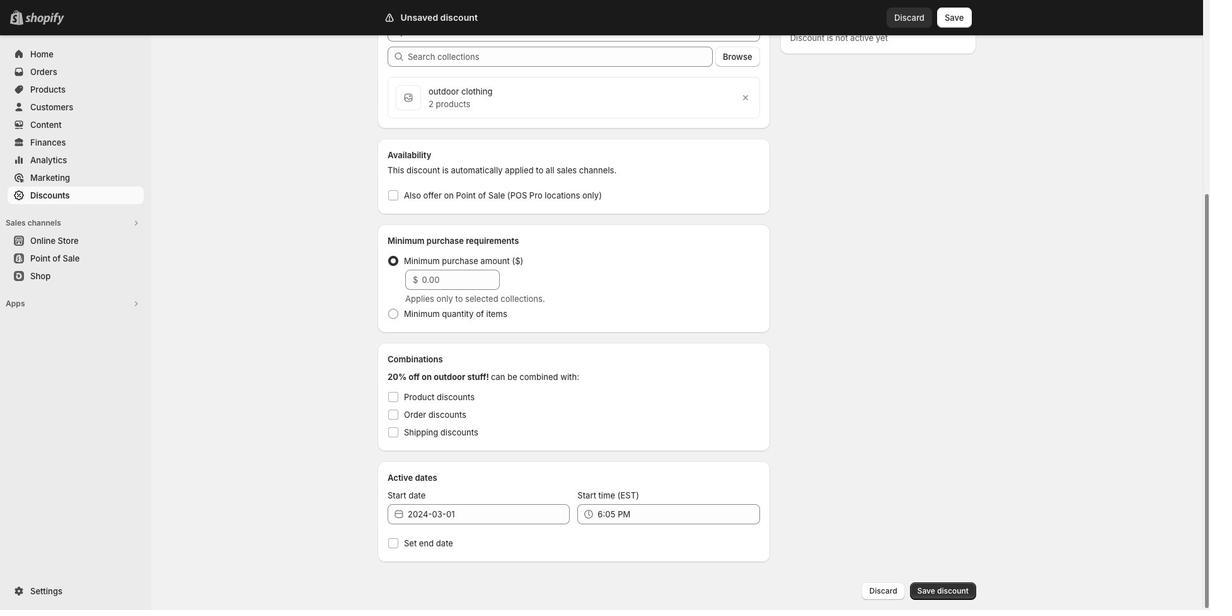 Task type: describe. For each thing, give the bounding box(es) containing it.
Enter time text field
[[598, 504, 760, 525]]



Task type: locate. For each thing, give the bounding box(es) containing it.
Search collections text field
[[408, 47, 713, 67]]

shopify image
[[25, 13, 64, 25]]

YYYY-MM-DD text field
[[408, 504, 570, 525]]

0.00 text field
[[422, 270, 500, 290]]



